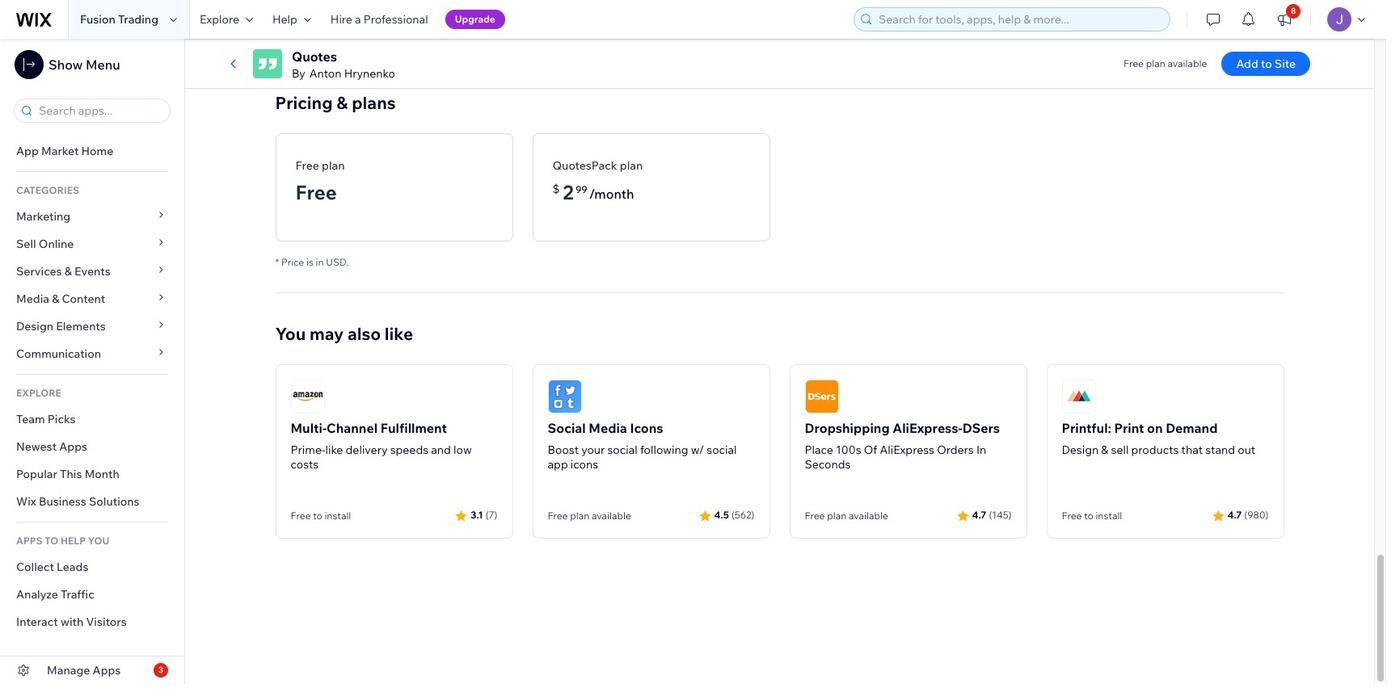 Task type: describe. For each thing, give the bounding box(es) containing it.
aliexpress-
[[893, 420, 963, 436]]

& inside printful: print on demand design & sell products that stand out
[[1102, 443, 1109, 457]]

orders
[[937, 443, 974, 457]]

(980)
[[1245, 510, 1269, 522]]

and
[[431, 443, 451, 457]]

demand
[[1166, 420, 1218, 436]]

add to site button
[[1222, 52, 1311, 76]]

site
[[1275, 57, 1296, 71]]

traffic
[[61, 588, 94, 602]]

multi-channel fulfillment logo image
[[291, 380, 325, 414]]

solutions
[[89, 495, 140, 509]]

plans
[[352, 92, 396, 113]]

speeds
[[390, 443, 429, 457]]

available for social media icons
[[592, 510, 631, 522]]

3.1 (7)
[[471, 510, 498, 522]]

collect leads link
[[0, 554, 184, 581]]

99
[[576, 183, 588, 195]]

2
[[563, 180, 574, 204]]

printful: print on demand logo image
[[1062, 380, 1096, 414]]

4.7 for dropshipping aliexpress-dsers
[[973, 510, 987, 522]]

design inside printful: print on demand design & sell products that stand out
[[1062, 443, 1099, 457]]

newest
[[16, 440, 57, 454]]

social media icons boost your social following w/ social app icons
[[548, 420, 737, 472]]

leads
[[57, 560, 89, 575]]

4.7 (145)
[[973, 510, 1012, 522]]

you
[[275, 323, 306, 344]]

services & events
[[16, 264, 111, 279]]

team picks link
[[0, 406, 184, 433]]

free plan available for social media icons
[[548, 510, 631, 522]]

aliexpress
[[880, 443, 935, 457]]

your
[[582, 443, 605, 457]]

$
[[553, 182, 560, 196]]

show menu
[[49, 57, 120, 73]]

trading
[[118, 12, 159, 27]]

free plan free
[[296, 158, 345, 204]]

in
[[316, 256, 324, 268]]

4.5 (562)
[[715, 510, 755, 522]]

100s
[[836, 443, 862, 457]]

to inside "button"
[[1262, 57, 1273, 71]]

hire
[[331, 12, 353, 27]]

quotespack plan
[[553, 158, 643, 173]]

free to install for multi-
[[291, 510, 351, 522]]

this
[[60, 467, 82, 482]]

design elements
[[16, 319, 106, 334]]

a
[[355, 12, 361, 27]]

media inside social media icons boost your social following w/ social app icons
[[589, 420, 627, 436]]

/month
[[589, 186, 634, 202]]

show menu button
[[15, 50, 120, 79]]

1 social from the left
[[608, 443, 638, 457]]

quotes logo image
[[253, 49, 282, 78]]

available for dropshipping aliexpress-dsers
[[849, 510, 889, 522]]

dropshipping
[[805, 420, 890, 436]]

seconds
[[805, 457, 851, 472]]

quotespack
[[553, 158, 618, 173]]

on
[[1148, 420, 1163, 436]]

market
[[41, 144, 79, 159]]

design inside the sidebar element
[[16, 319, 53, 334]]

interact with visitors link
[[0, 609, 184, 636]]

professional
[[364, 12, 428, 27]]

upgrade
[[455, 13, 496, 25]]

manage apps
[[47, 664, 121, 678]]

price
[[281, 256, 304, 268]]

communication link
[[0, 340, 184, 368]]

events
[[74, 264, 111, 279]]

team
[[16, 412, 45, 427]]

media inside the sidebar element
[[16, 292, 49, 306]]

show
[[49, 57, 83, 73]]

(7)
[[486, 510, 498, 522]]

in
[[977, 443, 987, 457]]

apps for manage apps
[[93, 664, 121, 678]]

(562)
[[732, 510, 755, 522]]

channel
[[327, 420, 378, 436]]

like inside multi-channel fulfillment prime-like delivery speeds and low costs
[[325, 443, 343, 457]]

upgrade button
[[445, 10, 505, 29]]

Search apps... field
[[34, 99, 165, 122]]

apps
[[16, 535, 42, 547]]

to
[[45, 535, 58, 547]]

plan inside free plan free
[[322, 158, 345, 173]]

month
[[85, 467, 120, 482]]

apps to help you
[[16, 535, 109, 547]]

Search for tools, apps, help & more... field
[[874, 8, 1165, 31]]

wix business solutions
[[16, 495, 140, 509]]

$ 2 99 /month
[[553, 180, 634, 204]]

analyze traffic link
[[0, 581, 184, 609]]

add to site
[[1237, 57, 1296, 71]]

products
[[1132, 443, 1179, 457]]

stand
[[1206, 443, 1236, 457]]

delivery
[[346, 443, 388, 457]]

fusion
[[80, 12, 115, 27]]

anton
[[310, 66, 342, 81]]

out
[[1238, 443, 1256, 457]]

to for multi-channel fulfillment
[[313, 510, 322, 522]]

collect
[[16, 560, 54, 575]]



Task type: locate. For each thing, give the bounding box(es) containing it.
popular
[[16, 467, 57, 482]]

like right the "also"
[[385, 323, 413, 344]]

install for multi-
[[325, 510, 351, 522]]

1 4.7 from the left
[[973, 510, 987, 522]]

free plan available
[[1124, 57, 1208, 70], [548, 510, 631, 522], [805, 510, 889, 522]]

media
[[16, 292, 49, 306], [589, 420, 627, 436]]

interact
[[16, 615, 58, 630]]

hire a professional link
[[321, 0, 438, 39]]

app
[[16, 144, 39, 159]]

1 horizontal spatial free to install
[[1062, 510, 1123, 522]]

business
[[39, 495, 86, 509]]

0 vertical spatial design
[[16, 319, 53, 334]]

design up communication on the left of the page
[[16, 319, 53, 334]]

2 install from the left
[[1096, 510, 1123, 522]]

explore
[[200, 12, 239, 27]]

boost
[[548, 443, 579, 457]]

design down printful: at the bottom of the page
[[1062, 443, 1099, 457]]

& left content
[[52, 292, 59, 306]]

0 horizontal spatial like
[[325, 443, 343, 457]]

services
[[16, 264, 62, 279]]

hire a professional
[[331, 12, 428, 27]]

icons
[[630, 420, 664, 436]]

& left sell
[[1102, 443, 1109, 457]]

0 horizontal spatial to
[[313, 510, 322, 522]]

dropshipping aliexpress-dsers logo image
[[805, 380, 839, 414]]

0 horizontal spatial install
[[325, 510, 351, 522]]

1 vertical spatial like
[[325, 443, 343, 457]]

dropshipping aliexpress-dsers place 100s of aliexpress orders in seconds
[[805, 420, 1000, 472]]

like
[[385, 323, 413, 344], [325, 443, 343, 457]]

0 horizontal spatial design
[[16, 319, 53, 334]]

2 horizontal spatial available
[[1168, 57, 1208, 70]]

media & content
[[16, 292, 105, 306]]

free to install down sell
[[1062, 510, 1123, 522]]

popular this month
[[16, 467, 120, 482]]

home
[[81, 144, 113, 159]]

2 social from the left
[[707, 443, 737, 457]]

install
[[325, 510, 351, 522], [1096, 510, 1123, 522]]

available down the icons
[[592, 510, 631, 522]]

0 vertical spatial like
[[385, 323, 413, 344]]

apps for newest apps
[[59, 440, 87, 454]]

0 horizontal spatial apps
[[59, 440, 87, 454]]

8
[[1291, 6, 1297, 16]]

multi-
[[291, 420, 327, 436]]

free to install down costs
[[291, 510, 351, 522]]

manage
[[47, 664, 90, 678]]

picks
[[48, 412, 76, 427]]

by
[[292, 66, 305, 81]]

explore
[[16, 387, 61, 399]]

low
[[454, 443, 472, 457]]

newest apps link
[[0, 433, 184, 461]]

marketing link
[[0, 203, 184, 230]]

apps right manage
[[93, 664, 121, 678]]

wix business solutions link
[[0, 488, 184, 516]]

media up your
[[589, 420, 627, 436]]

help
[[61, 535, 86, 547]]

multi-channel fulfillment prime-like delivery speeds and low costs
[[291, 420, 472, 472]]

apps
[[59, 440, 87, 454], [93, 664, 121, 678]]

sidebar element
[[0, 39, 185, 685]]

plan
[[1146, 57, 1166, 70], [322, 158, 345, 173], [620, 158, 643, 173], [570, 510, 590, 522], [827, 510, 847, 522]]

analyze
[[16, 588, 58, 602]]

apps inside the newest apps link
[[59, 440, 87, 454]]

& for plans
[[337, 92, 348, 113]]

1 horizontal spatial install
[[1096, 510, 1123, 522]]

social right w/
[[707, 443, 737, 457]]

sell
[[1112, 443, 1129, 457]]

team picks
[[16, 412, 76, 427]]

collect leads
[[16, 560, 89, 575]]

0 horizontal spatial media
[[16, 292, 49, 306]]

4.7 for printful: print on demand
[[1228, 510, 1242, 522]]

1 vertical spatial apps
[[93, 664, 121, 678]]

printful:
[[1062, 420, 1112, 436]]

with
[[61, 615, 84, 630]]

1 horizontal spatial design
[[1062, 443, 1099, 457]]

0 vertical spatial apps
[[59, 440, 87, 454]]

& left events
[[64, 264, 72, 279]]

free plan available for dropshipping aliexpress-dsers
[[805, 510, 889, 522]]

3.1
[[471, 510, 483, 522]]

place
[[805, 443, 834, 457]]

interact with visitors
[[16, 615, 127, 630]]

4.7 left '(145)'
[[973, 510, 987, 522]]

2 horizontal spatial free plan available
[[1124, 57, 1208, 70]]

& left plans
[[337, 92, 348, 113]]

apps up the this on the bottom
[[59, 440, 87, 454]]

(145)
[[989, 510, 1012, 522]]

0 horizontal spatial social
[[608, 443, 638, 457]]

4.7 left (980)
[[1228, 510, 1242, 522]]

0 vertical spatial media
[[16, 292, 49, 306]]

to
[[1262, 57, 1273, 71], [313, 510, 322, 522], [1085, 510, 1094, 522]]

available down the seconds
[[849, 510, 889, 522]]

1 horizontal spatial apps
[[93, 664, 121, 678]]

1 free to install from the left
[[291, 510, 351, 522]]

0 horizontal spatial available
[[592, 510, 631, 522]]

& for content
[[52, 292, 59, 306]]

install down sell
[[1096, 510, 1123, 522]]

you
[[88, 535, 109, 547]]

menu
[[86, 57, 120, 73]]

social
[[548, 420, 586, 436]]

elements
[[56, 319, 106, 334]]

media down services
[[16, 292, 49, 306]]

may
[[310, 323, 344, 344]]

1 vertical spatial design
[[1062, 443, 1099, 457]]

to for printful: print on demand
[[1085, 510, 1094, 522]]

free to install
[[291, 510, 351, 522], [1062, 510, 1123, 522]]

you may also like
[[275, 323, 413, 344]]

& for events
[[64, 264, 72, 279]]

1 horizontal spatial like
[[385, 323, 413, 344]]

also
[[348, 323, 381, 344]]

free to install for printful:
[[1062, 510, 1123, 522]]

1 horizontal spatial social
[[707, 443, 737, 457]]

2 4.7 from the left
[[1228, 510, 1242, 522]]

dsers
[[963, 420, 1000, 436]]

online
[[39, 237, 74, 252]]

install for printful:
[[1096, 510, 1123, 522]]

install down delivery
[[325, 510, 351, 522]]

fusion trading
[[80, 12, 159, 27]]

2 horizontal spatial to
[[1262, 57, 1273, 71]]

4.7
[[973, 510, 987, 522], [1228, 510, 1242, 522]]

1 horizontal spatial to
[[1085, 510, 1094, 522]]

1 horizontal spatial available
[[849, 510, 889, 522]]

social media icons logo image
[[548, 380, 582, 414]]

4.7 (980)
[[1228, 510, 1269, 522]]

media & content link
[[0, 285, 184, 313]]

available left add
[[1168, 57, 1208, 70]]

1 horizontal spatial free plan available
[[805, 510, 889, 522]]

0 horizontal spatial 4.7
[[973, 510, 987, 522]]

0 horizontal spatial free plan available
[[548, 510, 631, 522]]

services & events link
[[0, 258, 184, 285]]

1 horizontal spatial media
[[589, 420, 627, 436]]

quotes
[[292, 49, 337, 65]]

1 install from the left
[[325, 510, 351, 522]]

2 free to install from the left
[[1062, 510, 1123, 522]]

following
[[640, 443, 689, 457]]

categories
[[16, 184, 79, 197]]

*
[[275, 256, 279, 268]]

1 horizontal spatial 4.7
[[1228, 510, 1242, 522]]

like down channel on the bottom left
[[325, 443, 343, 457]]

social
[[608, 443, 638, 457], [707, 443, 737, 457]]

fulfillment
[[381, 420, 447, 436]]

social right your
[[608, 443, 638, 457]]

hrynenko
[[344, 66, 395, 81]]

1 vertical spatial media
[[589, 420, 627, 436]]

newest apps
[[16, 440, 87, 454]]

printful: print on demand design & sell products that stand out
[[1062, 420, 1256, 457]]

app market home
[[16, 144, 113, 159]]

of
[[864, 443, 878, 457]]

8 button
[[1267, 0, 1303, 39]]

0 horizontal spatial free to install
[[291, 510, 351, 522]]

costs
[[291, 457, 319, 472]]

wix
[[16, 495, 36, 509]]



Task type: vqa. For each thing, say whether or not it's contained in the screenshot.


